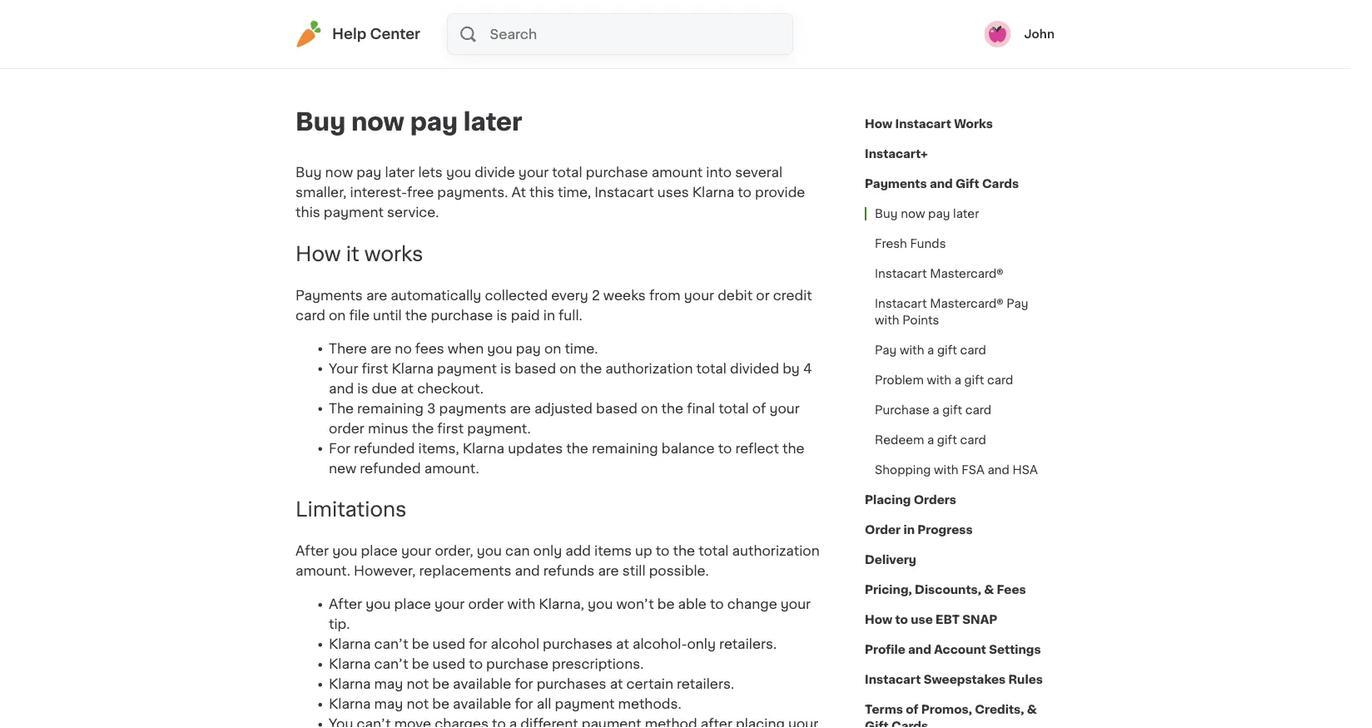 Task type: describe. For each thing, give the bounding box(es) containing it.
buy now pay later inside buy now pay later link
[[875, 208, 979, 220]]

hsa
[[1013, 465, 1038, 476]]

instacart sweepstakes rules link
[[865, 665, 1043, 695]]

klarna,
[[539, 598, 584, 612]]

card inside "link"
[[987, 375, 1014, 386]]

to inside after you place your order, you can only add items up to the total authorization amount. however, replacements and refunds are still possible.
[[656, 545, 670, 558]]

buy inside buy now pay later lets you divide your total purchase amount into several smaller, interest-free payments. at this time, instacart uses klarna to provide this payment service.
[[296, 166, 322, 179]]

alcohol
[[491, 638, 540, 652]]

card inside payments are automatically collected every 2 weeks from your debit or credit card on file until the purchase is paid in full.
[[296, 309, 325, 322]]

able
[[678, 598, 707, 612]]

1 horizontal spatial remaining
[[592, 442, 658, 455]]

every
[[551, 289, 589, 302]]

a up redeem a gift card
[[933, 405, 940, 416]]

fresh funds
[[875, 238, 946, 250]]

are up payment. on the left of page
[[510, 402, 531, 415]]

how for how to use ebt snap
[[865, 614, 893, 626]]

how instacart works link
[[865, 109, 993, 139]]

1 vertical spatial pay
[[875, 345, 897, 356]]

alcohol-
[[633, 638, 687, 652]]

how instacart works
[[865, 118, 993, 130]]

place for can't
[[394, 598, 431, 612]]

possible.
[[649, 565, 709, 578]]

order in progress
[[865, 525, 973, 536]]

fresh funds link
[[865, 229, 956, 259]]

2 vertical spatial buy
[[875, 208, 898, 220]]

total inside buy now pay later lets you divide your total purchase amount into several smaller, interest-free payments. at this time, instacart uses klarna to provide this payment service.
[[552, 166, 583, 179]]

later inside buy now pay later lets you divide your total purchase amount into several smaller, interest-free payments. at this time, instacart uses klarna to provide this payment service.
[[385, 166, 415, 179]]

now inside buy now pay later lets you divide your total purchase amount into several smaller, interest-free payments. at this time, instacart uses klarna to provide this payment service.
[[325, 166, 353, 179]]

1 vertical spatial refunded
[[360, 462, 421, 475]]

your right change
[[781, 598, 811, 612]]

uses
[[658, 186, 689, 199]]

place for however,
[[361, 545, 398, 558]]

your inside after you place your order, you can only add items up to the total authorization amount. however, replacements and refunds are still possible.
[[401, 545, 432, 558]]

2 vertical spatial at
[[610, 678, 623, 692]]

pay up the lets at the top left
[[410, 110, 458, 134]]

purchase a gift card
[[875, 405, 992, 416]]

you left won't
[[588, 598, 613, 612]]

1 horizontal spatial later
[[464, 110, 522, 134]]

can
[[505, 545, 530, 558]]

certain
[[627, 678, 673, 692]]

your inside buy now pay later lets you divide your total purchase amount into several smaller, interest-free payments. at this time, instacart uses klarna to provide this payment service.
[[519, 166, 549, 179]]

user avatar image
[[984, 21, 1011, 47]]

center
[[370, 27, 420, 41]]

cards inside "terms of promos, credits, & gift cards"
[[892, 721, 928, 728]]

problem
[[875, 375, 924, 386]]

weeks
[[603, 289, 646, 302]]

terms of promos, credits, & gift cards link
[[865, 695, 1055, 728]]

on left time.
[[544, 342, 561, 355]]

after you place your order with klarna, you won't be able to change your tip. klarna can't be used for alcohol purchases at alcohol-only retailers. klarna can't be used to purchase prescriptions. klarna may not be available for purchases at certain retailers. klarna may not be available for all payment methods.
[[329, 598, 811, 712]]

with inside after you place your order with klarna, you won't be able to change your tip. klarna can't be used for alcohol purchases at alcohol-only retailers. klarna can't be used to purchase prescriptions. klarna may not be available for purchases at certain retailers. klarna may not be available for all payment methods.
[[507, 598, 536, 612]]

the
[[329, 402, 354, 415]]

you left can
[[477, 545, 502, 558]]

0 vertical spatial for
[[469, 638, 488, 652]]

how for how instacart works
[[865, 118, 893, 130]]

help center link
[[296, 21, 420, 47]]

you down limitations
[[332, 545, 358, 558]]

redeem
[[875, 435, 925, 446]]

1 horizontal spatial cards
[[982, 178, 1019, 190]]

order inside after you place your order with klarna, you won't be able to change your tip. klarna can't be used for alcohol purchases at alcohol-only retailers. klarna can't be used to purchase prescriptions. klarna may not be available for purchases at certain retailers. klarna may not be available for all payment methods.
[[468, 598, 504, 612]]

1 may from the top
[[374, 678, 403, 692]]

only inside after you place your order with klarna, you won't be able to change your tip. klarna can't be used for alcohol purchases at alcohol-only retailers. klarna can't be used to purchase prescriptions. klarna may not be available for purchases at certain retailers. klarna may not be available for all payment methods.
[[687, 638, 716, 652]]

with for problem
[[927, 375, 952, 386]]

orders
[[914, 495, 957, 506]]

debit
[[718, 289, 753, 302]]

problem with a gift card link
[[865, 365, 1024, 395]]

0 vertical spatial purchases
[[543, 638, 613, 652]]

and inside after you place your order, you can only add items up to the total authorization amount. however, replacements and refunds are still possible.
[[515, 565, 540, 578]]

time.
[[565, 342, 598, 355]]

buy now pay later lets you divide your total purchase amount into several smaller, interest-free payments. at this time, instacart uses klarna to provide this payment service.
[[296, 166, 805, 219]]

there
[[329, 342, 367, 355]]

redeem a gift card
[[875, 435, 986, 446]]

1 vertical spatial first
[[437, 422, 464, 435]]

2 may from the top
[[374, 698, 403, 712]]

on inside payments are automatically collected every 2 weeks from your debit or credit card on file until the purchase is paid in full.
[[329, 309, 346, 322]]

you down the however,
[[366, 598, 391, 612]]

your down replacements
[[435, 598, 465, 612]]

on left the final
[[641, 402, 658, 415]]

at inside there are no fees when you pay on time. your first klarna payment is based on the authorization total divided by 4 and is due at checkout. the remaining 3 payments are adjusted based on the final total of your order minus the first payment. for refunded items, klarna updates the remaining balance to reflect the new refunded amount.
[[401, 382, 414, 395]]

paid
[[511, 309, 540, 322]]

how it works
[[296, 244, 423, 264]]

mastercard® for instacart mastercard® pay with points
[[930, 298, 1004, 310]]

minus
[[368, 422, 408, 435]]

terms
[[865, 704, 903, 716]]

how to use ebt snap
[[865, 614, 998, 626]]

0 vertical spatial now
[[351, 110, 405, 134]]

of inside there are no fees when you pay on time. your first klarna payment is based on the authorization total divided by 4 and is due at checkout. the remaining 3 payments are adjusted based on the final total of your order minus the first payment. for refunded items, klarna updates the remaining balance to reflect the new refunded amount.
[[752, 402, 766, 415]]

it
[[346, 244, 359, 264]]

the right updates
[[566, 442, 588, 455]]

instacart inside buy now pay later lets you divide your total purchase amount into several smaller, interest-free payments. at this time, instacart uses klarna to provide this payment service.
[[595, 186, 654, 199]]

to inside there are no fees when you pay on time. your first klarna payment is based on the authorization total divided by 4 and is due at checkout. the remaining 3 payments are adjusted based on the final total of your order minus the first payment. for refunded items, klarna updates the remaining balance to reflect the new refunded amount.
[[718, 442, 732, 455]]

are inside after you place your order, you can only add items up to the total authorization amount. however, replacements and refunds are still possible.
[[598, 565, 619, 578]]

1 horizontal spatial based
[[596, 402, 638, 415]]

payments for payments are automatically collected every 2 weeks from your debit or credit card on file until the purchase is paid in full.
[[296, 289, 363, 302]]

purchase inside payments are automatically collected every 2 weeks from your debit or credit card on file until the purchase is paid in full.
[[431, 309, 493, 322]]

order inside there are no fees when you pay on time. your first klarna payment is based on the authorization total divided by 4 and is due at checkout. the remaining 3 payments are adjusted based on the final total of your order minus the first payment. for refunded items, klarna updates the remaining balance to reflect the new refunded amount.
[[329, 422, 365, 435]]

pay inside buy now pay later lets you divide your total purchase amount into several smaller, interest-free payments. at this time, instacart uses klarna to provide this payment service.
[[356, 166, 382, 179]]

0 vertical spatial refunded
[[354, 442, 415, 455]]

purchase inside buy now pay later lets you divide your total purchase amount into several smaller, interest-free payments. at this time, instacart uses klarna to provide this payment service.
[[586, 166, 648, 179]]

payments
[[439, 402, 507, 415]]

card down problem with a gift card
[[966, 405, 992, 416]]

into
[[706, 166, 732, 179]]

purchase a gift card link
[[865, 395, 1002, 425]]

credits,
[[975, 704, 1024, 716]]

order
[[865, 525, 901, 536]]

instacart mastercard® pay with points link
[[865, 289, 1055, 336]]

pay inside instacart mastercard® pay with points
[[1007, 298, 1029, 310]]

discounts,
[[915, 584, 982, 596]]

no
[[395, 342, 412, 355]]

several
[[735, 166, 783, 179]]

instacart sweepstakes rules
[[865, 674, 1043, 686]]

0 vertical spatial buy
[[296, 110, 346, 134]]

& inside "terms of promos, credits, & gift cards"
[[1027, 704, 1037, 716]]

after you place your order, you can only add items up to the total authorization amount. however, replacements and refunds are still possible.
[[296, 545, 820, 578]]

with inside instacart mastercard® pay with points
[[875, 315, 900, 326]]

instacart mastercard® pay with points
[[875, 298, 1029, 326]]

2 vertical spatial is
[[357, 382, 368, 395]]

however,
[[354, 565, 416, 578]]

1 used from the top
[[433, 638, 466, 652]]

1 vertical spatial for
[[515, 678, 533, 692]]

up
[[635, 545, 652, 558]]

fsa
[[962, 465, 985, 476]]

profile
[[865, 644, 906, 656]]

pricing, discounts, & fees link
[[865, 575, 1026, 605]]

0 vertical spatial this
[[530, 186, 554, 199]]

card up fsa
[[960, 435, 986, 446]]

refunds
[[543, 565, 595, 578]]

instacart for instacart sweepstakes rules
[[865, 674, 921, 686]]

a down points on the right top of page
[[928, 345, 934, 356]]

of inside "terms of promos, credits, & gift cards"
[[906, 704, 919, 716]]

instacart mastercard®
[[875, 268, 1004, 280]]

authorization inside there are no fees when you pay on time. your first klarna payment is based on the authorization total divided by 4 and is due at checkout. the remaining 3 payments are adjusted based on the final total of your order minus the first payment. for refunded items, klarna updates the remaining balance to reflect the new refunded amount.
[[606, 362, 693, 375]]

mastercard® for instacart mastercard®
[[930, 268, 1004, 280]]

total right the final
[[719, 402, 749, 415]]

all
[[537, 698, 552, 712]]

on down time.
[[560, 362, 577, 375]]

and right fsa
[[988, 465, 1010, 476]]

and down use
[[908, 644, 932, 656]]

with for shopping
[[934, 465, 959, 476]]

help center
[[332, 27, 420, 41]]

0 vertical spatial buy now pay later
[[296, 110, 522, 134]]

sweepstakes
[[924, 674, 1006, 686]]

how to use ebt snap link
[[865, 605, 998, 635]]

pay inside there are no fees when you pay on time. your first klarna payment is based on the authorization total divided by 4 and is due at checkout. the remaining 3 payments are adjusted based on the final total of your order minus the first payment. for refunded items, klarna updates the remaining balance to reflect the new refunded amount.
[[516, 342, 541, 355]]

profile and account settings
[[865, 644, 1041, 656]]

1 vertical spatial is
[[500, 362, 511, 375]]

add
[[566, 545, 591, 558]]

2 can't from the top
[[374, 658, 409, 672]]

from
[[649, 289, 681, 302]]

for
[[329, 442, 351, 455]]

0 vertical spatial gift
[[956, 178, 980, 190]]

help
[[332, 27, 367, 41]]

placing orders
[[865, 495, 957, 506]]

pricing,
[[865, 584, 912, 596]]

1 vertical spatial at
[[616, 638, 629, 652]]

0 horizontal spatial remaining
[[357, 402, 424, 415]]

the inside after you place your order, you can only add items up to the total authorization amount. however, replacements and refunds are still possible.
[[673, 545, 695, 558]]

amount. inside there are no fees when you pay on time. your first klarna payment is based on the authorization total divided by 4 and is due at checkout. the remaining 3 payments are adjusted based on the final total of your order minus the first payment. for refunded items, klarna updates the remaining balance to reflect the new refunded amount.
[[424, 462, 479, 475]]

authorization inside after you place your order, you can only add items up to the total authorization amount. however, replacements and refunds are still possible.
[[732, 545, 820, 558]]

2 vertical spatial for
[[515, 698, 533, 712]]

0 vertical spatial based
[[515, 362, 556, 375]]

the right reflect
[[783, 442, 805, 455]]

gift inside problem with a gift card "link"
[[964, 375, 985, 386]]



Task type: vqa. For each thing, say whether or not it's contained in the screenshot.
Prices for Staples In-store prices
no



Task type: locate. For each thing, give the bounding box(es) containing it.
0 vertical spatial order
[[329, 422, 365, 435]]

0 horizontal spatial this
[[296, 206, 320, 219]]

gift up problem with a gift card
[[937, 345, 957, 356]]

0 vertical spatial first
[[362, 362, 388, 375]]

gift inside redeem a gift card link
[[937, 435, 957, 446]]

payment down the interest-
[[324, 206, 384, 219]]

is left paid
[[497, 309, 508, 322]]

available left all
[[453, 698, 511, 712]]

payment inside after you place your order with klarna, you won't be able to change your tip. klarna can't be used for alcohol purchases at alcohol-only retailers. klarna can't be used to purchase prescriptions. klarna may not be available for purchases at certain retailers. klarna may not be available for all payment methods.
[[555, 698, 615, 712]]

1 vertical spatial available
[[453, 698, 511, 712]]

1 horizontal spatial in
[[904, 525, 915, 536]]

0 vertical spatial used
[[433, 638, 466, 652]]

0 vertical spatial of
[[752, 402, 766, 415]]

used
[[433, 638, 466, 652], [433, 658, 466, 672]]

0 horizontal spatial authorization
[[606, 362, 693, 375]]

0 vertical spatial after
[[296, 545, 329, 558]]

with left points on the right top of page
[[875, 315, 900, 326]]

0 vertical spatial amount.
[[424, 462, 479, 475]]

0 vertical spatial is
[[497, 309, 508, 322]]

a inside "link"
[[955, 375, 962, 386]]

free
[[407, 186, 434, 199]]

2 vertical spatial purchase
[[486, 658, 549, 672]]

how up instacart+ link
[[865, 118, 893, 130]]

your down by
[[770, 402, 800, 415]]

payments down instacart+ link
[[865, 178, 927, 190]]

order down replacements
[[468, 598, 504, 612]]

buy now pay later up the lets at the top left
[[296, 110, 522, 134]]

rules
[[1009, 674, 1043, 686]]

at
[[512, 186, 526, 199]]

0 horizontal spatial pay
[[875, 345, 897, 356]]

1 horizontal spatial payments
[[865, 178, 927, 190]]

your right from
[[684, 289, 714, 302]]

0 vertical spatial pay
[[1007, 298, 1029, 310]]

is left due
[[357, 382, 368, 395]]

amount. up tip.
[[296, 565, 351, 578]]

1 horizontal spatial of
[[906, 704, 919, 716]]

1 vertical spatial based
[[596, 402, 638, 415]]

amount. down items,
[[424, 462, 479, 475]]

for left alcohol
[[469, 638, 488, 652]]

0 horizontal spatial payment
[[324, 206, 384, 219]]

1 vertical spatial retailers.
[[677, 678, 734, 692]]

0 vertical spatial purchase
[[586, 166, 648, 179]]

new
[[329, 462, 356, 475]]

refunded
[[354, 442, 415, 455], [360, 462, 421, 475]]

with inside "link"
[[927, 375, 952, 386]]

card up purchase a gift card
[[987, 375, 1014, 386]]

placing
[[865, 495, 911, 506]]

1 vertical spatial purchases
[[537, 678, 607, 692]]

1 vertical spatial purchase
[[431, 309, 493, 322]]

1 vertical spatial gift
[[865, 721, 889, 728]]

payments.
[[437, 186, 508, 199]]

1 horizontal spatial buy now pay later
[[875, 208, 979, 220]]

2 mastercard® from the top
[[930, 298, 1004, 310]]

gift inside purchase a gift card link
[[943, 405, 963, 416]]

items
[[595, 545, 632, 558]]

1 vertical spatial after
[[329, 598, 362, 612]]

1 horizontal spatial authorization
[[732, 545, 820, 558]]

only up refunds
[[533, 545, 562, 558]]

the down 3
[[412, 422, 434, 435]]

is up payments at the bottom left of the page
[[500, 362, 511, 375]]

your inside payments are automatically collected every 2 weeks from your debit or credit card on file until the purchase is paid in full.
[[684, 289, 714, 302]]

order,
[[435, 545, 473, 558]]

buy
[[296, 110, 346, 134], [296, 166, 322, 179], [875, 208, 898, 220]]

instacart down fresh funds
[[875, 268, 927, 280]]

0 vertical spatial payments
[[865, 178, 927, 190]]

instacart mastercard® link
[[865, 259, 1014, 289]]

0 vertical spatial retailers.
[[719, 638, 777, 652]]

payment right all
[[555, 698, 615, 712]]

the left the final
[[661, 402, 684, 415]]

0 horizontal spatial based
[[515, 362, 556, 375]]

with for pay
[[900, 345, 925, 356]]

pay up the interest-
[[356, 166, 382, 179]]

payments inside payments are automatically collected every 2 weeks from your debit or credit card on file until the purchase is paid in full.
[[296, 289, 363, 302]]

1 available from the top
[[453, 678, 511, 692]]

2 vertical spatial now
[[901, 208, 925, 220]]

how left it
[[296, 244, 341, 264]]

0 horizontal spatial cards
[[892, 721, 928, 728]]

2
[[592, 289, 600, 302]]

1 vertical spatial payments
[[296, 289, 363, 302]]

updates
[[508, 442, 563, 455]]

0 vertical spatial mastercard®
[[930, 268, 1004, 280]]

are inside payments are automatically collected every 2 weeks from your debit or credit card on file until the purchase is paid in full.
[[366, 289, 387, 302]]

0 horizontal spatial later
[[385, 166, 415, 179]]

later up free
[[385, 166, 415, 179]]

2 vertical spatial later
[[953, 208, 979, 220]]

points
[[903, 315, 939, 326]]

pay with a gift card
[[875, 345, 986, 356]]

1 can't from the top
[[374, 638, 409, 652]]

use
[[911, 614, 933, 626]]

after inside after you place your order with klarna, you won't be able to change your tip. klarna can't be used for alcohol purchases at alcohol-only retailers. klarna can't be used to purchase prescriptions. klarna may not be available for purchases at certain retailers. klarna may not be available for all payment methods.
[[329, 598, 362, 612]]

this right 'at'
[[530, 186, 554, 199]]

instacart image
[[296, 21, 322, 47]]

account
[[934, 644, 987, 656]]

1 vertical spatial buy now pay later
[[875, 208, 979, 220]]

based up adjusted
[[515, 362, 556, 375]]

with down points on the right top of page
[[900, 345, 925, 356]]

retailers.
[[719, 638, 777, 652], [677, 678, 734, 692]]

payments
[[865, 178, 927, 190], [296, 289, 363, 302]]

first
[[362, 362, 388, 375], [437, 422, 464, 435]]

reflect
[[735, 442, 779, 455]]

on left the file
[[329, 309, 346, 322]]

0 vertical spatial only
[[533, 545, 562, 558]]

prescriptions.
[[552, 658, 644, 672]]

0 vertical spatial &
[[984, 584, 994, 596]]

this down smaller,
[[296, 206, 320, 219]]

& down rules
[[1027, 704, 1037, 716]]

are left no
[[370, 342, 392, 355]]

1 vertical spatial now
[[325, 166, 353, 179]]

gift down problem with a gift card
[[943, 405, 963, 416]]

1 vertical spatial payment
[[437, 362, 497, 375]]

1 vertical spatial order
[[468, 598, 504, 612]]

payments for payments and gift cards
[[865, 178, 927, 190]]

total up possible.
[[699, 545, 729, 558]]

after inside after you place your order, you can only add items up to the total authorization amount. however, replacements and refunds are still possible.
[[296, 545, 329, 558]]

1 vertical spatial mastercard®
[[930, 298, 1004, 310]]

2 available from the top
[[453, 698, 511, 712]]

interest-
[[350, 186, 407, 199]]

1 horizontal spatial &
[[1027, 704, 1037, 716]]

1 vertical spatial used
[[433, 658, 466, 672]]

placing orders link
[[865, 485, 957, 515]]

shopping
[[875, 465, 931, 476]]

final
[[687, 402, 715, 415]]

0 vertical spatial available
[[453, 678, 511, 692]]

available
[[453, 678, 511, 692], [453, 698, 511, 712]]

the down automatically
[[405, 309, 427, 322]]

gift inside "terms of promos, credits, & gift cards"
[[865, 721, 889, 728]]

0 vertical spatial place
[[361, 545, 398, 558]]

later down payments and gift cards
[[953, 208, 979, 220]]

0 vertical spatial at
[[401, 382, 414, 395]]

0 vertical spatial not
[[407, 678, 429, 692]]

1 vertical spatial this
[[296, 206, 320, 219]]

retailers. down change
[[719, 638, 777, 652]]

1 vertical spatial can't
[[374, 658, 409, 672]]

0 vertical spatial can't
[[374, 638, 409, 652]]

your inside there are no fees when you pay on time. your first klarna payment is based on the authorization total divided by 4 and is due at checkout. the remaining 3 payments are adjusted based on the final total of your order minus the first payment. for refunded items, klarna updates the remaining balance to reflect the new refunded amount.
[[770, 402, 800, 415]]

gift up buy now pay later link
[[956, 178, 980, 190]]

smaller,
[[296, 186, 347, 199]]

with left the klarna,
[[507, 598, 536, 612]]

for down alcohol
[[515, 678, 533, 692]]

0 horizontal spatial &
[[984, 584, 994, 596]]

available down alcohol
[[453, 678, 511, 692]]

you inside buy now pay later lets you divide your total purchase amount into several smaller, interest-free payments. at this time, instacart uses klarna to provide this payment service.
[[446, 166, 471, 179]]

order down the
[[329, 422, 365, 435]]

works
[[954, 118, 993, 130]]

1 horizontal spatial only
[[687, 638, 716, 652]]

settings
[[989, 644, 1041, 656]]

1 vertical spatial remaining
[[592, 442, 658, 455]]

1 vertical spatial authorization
[[732, 545, 820, 558]]

4
[[803, 362, 812, 375]]

only
[[533, 545, 562, 558], [687, 638, 716, 652]]

1 vertical spatial buy
[[296, 166, 322, 179]]

Search search field
[[488, 14, 793, 54]]

only down able
[[687, 638, 716, 652]]

later up divide
[[464, 110, 522, 134]]

with up purchase a gift card
[[927, 375, 952, 386]]

after for after you place your order with klarna, you won't be able to change your tip. klarna can't be used for alcohol purchases at alcohol-only retailers. klarna can't be used to purchase prescriptions. klarna may not be available for purchases at certain retailers. klarna may not be available for all payment methods.
[[329, 598, 362, 612]]

instacart+ link
[[865, 139, 928, 169]]

payments up the file
[[296, 289, 363, 302]]

0 vertical spatial how
[[865, 118, 893, 130]]

only inside after you place your order, you can only add items up to the total authorization amount. however, replacements and refunds are still possible.
[[533, 545, 562, 558]]

due
[[372, 382, 397, 395]]

won't
[[616, 598, 654, 612]]

works
[[364, 244, 423, 264]]

how
[[865, 118, 893, 130], [296, 244, 341, 264], [865, 614, 893, 626]]

purchases down prescriptions.
[[537, 678, 607, 692]]

buy now pay later link
[[865, 199, 989, 229]]

1 not from the top
[[407, 678, 429, 692]]

2 used from the top
[[433, 658, 466, 672]]

2 not from the top
[[407, 698, 429, 712]]

at right due
[[401, 382, 414, 395]]

in inside payments are automatically collected every 2 weeks from your debit or credit card on file until the purchase is paid in full.
[[544, 309, 555, 322]]

1 vertical spatial of
[[906, 704, 919, 716]]

gift down terms at the bottom of the page
[[865, 721, 889, 728]]

now up the interest-
[[351, 110, 405, 134]]

amount. inside after you place your order, you can only add items up to the total authorization amount. however, replacements and refunds are still possible.
[[296, 565, 351, 578]]

total
[[552, 166, 583, 179], [696, 362, 727, 375], [719, 402, 749, 415], [699, 545, 729, 558]]

1 vertical spatial only
[[687, 638, 716, 652]]

remaining
[[357, 402, 424, 415], [592, 442, 658, 455]]

0 horizontal spatial buy now pay later
[[296, 110, 522, 134]]

still
[[623, 565, 646, 578]]

purchase down alcohol
[[486, 658, 549, 672]]

2 vertical spatial payment
[[555, 698, 615, 712]]

instacart up instacart+ link
[[895, 118, 952, 130]]

now up smaller,
[[325, 166, 353, 179]]

1 horizontal spatial gift
[[956, 178, 980, 190]]

checkout.
[[417, 382, 484, 395]]

terms of promos, credits, & gift cards
[[865, 704, 1037, 728]]

1 vertical spatial in
[[904, 525, 915, 536]]

how for how it works
[[296, 244, 341, 264]]

instacart for instacart mastercard®
[[875, 268, 927, 280]]

at up prescriptions.
[[616, 638, 629, 652]]

purchase inside after you place your order with klarna, you won't be able to change your tip. klarna can't be used for alcohol purchases at alcohol-only retailers. klarna can't be used to purchase prescriptions. klarna may not be available for purchases at certain retailers. klarna may not be available for all payment methods.
[[486, 658, 549, 672]]

0 horizontal spatial order
[[329, 422, 365, 435]]

0 horizontal spatial in
[[544, 309, 555, 322]]

place inside after you place your order, you can only add items up to the total authorization amount. however, replacements and refunds are still possible.
[[361, 545, 398, 558]]

mastercard® down instacart mastercard®
[[930, 298, 1004, 310]]

instacart for instacart mastercard® pay with points
[[875, 298, 927, 310]]

1 vertical spatial how
[[296, 244, 341, 264]]

1 horizontal spatial amount.
[[424, 462, 479, 475]]

later inside buy now pay later link
[[953, 208, 979, 220]]

0 vertical spatial payment
[[324, 206, 384, 219]]

for
[[469, 638, 488, 652], [515, 678, 533, 692], [515, 698, 533, 712]]

payment inside there are no fees when you pay on time. your first klarna payment is based on the authorization total divided by 4 and is due at checkout. the remaining 3 payments are adjusted based on the final total of your order minus the first payment. for refunded items, klarna updates the remaining balance to reflect the new refunded amount.
[[437, 362, 497, 375]]

your up 'at'
[[519, 166, 549, 179]]

place inside after you place your order with klarna, you won't be able to change your tip. klarna can't be used for alcohol purchases at alcohol-only retailers. klarna can't be used to purchase prescriptions. klarna may not be available for purchases at certain retailers. klarna may not be available for all payment methods.
[[394, 598, 431, 612]]

total up the final
[[696, 362, 727, 375]]

total inside after you place your order, you can only add items up to the total authorization amount. however, replacements and refunds are still possible.
[[699, 545, 729, 558]]

gift up 'shopping with fsa and hsa'
[[937, 435, 957, 446]]

place down the however,
[[394, 598, 431, 612]]

now inside buy now pay later link
[[901, 208, 925, 220]]

authorization up the final
[[606, 362, 693, 375]]

is inside payments are automatically collected every 2 weeks from your debit or credit card on file until the purchase is paid in full.
[[497, 309, 508, 322]]

your
[[329, 362, 358, 375]]

mastercard® inside instacart mastercard® pay with points
[[930, 298, 1004, 310]]

can't
[[374, 638, 409, 652], [374, 658, 409, 672]]

shopping with fsa and hsa
[[875, 465, 1038, 476]]

cards down terms at the bottom of the page
[[892, 721, 928, 728]]

you inside there are no fees when you pay on time. your first klarna payment is based on the authorization total divided by 4 and is due at checkout. the remaining 3 payments are adjusted based on the final total of your order minus the first payment. for refunded items, klarna updates the remaining balance to reflect the new refunded amount.
[[487, 342, 513, 355]]

gift
[[956, 178, 980, 190], [865, 721, 889, 728]]

of up reflect
[[752, 402, 766, 415]]

automatically
[[391, 289, 482, 302]]

the up possible.
[[673, 545, 695, 558]]

based
[[515, 362, 556, 375], [596, 402, 638, 415]]

payment.
[[467, 422, 531, 435]]

amount
[[652, 166, 703, 179]]

instacart down profile
[[865, 674, 921, 686]]

fresh
[[875, 238, 907, 250]]

order in progress link
[[865, 515, 973, 545]]

instacart inside instacart mastercard® pay with points
[[875, 298, 927, 310]]

how up profile
[[865, 614, 893, 626]]

pay down payments and gift cards
[[928, 208, 950, 220]]

& left fees
[[984, 584, 994, 596]]

gift inside pay with a gift card link
[[937, 345, 957, 356]]

are up until
[[366, 289, 387, 302]]

remaining left balance at the bottom
[[592, 442, 658, 455]]

or
[[756, 289, 770, 302]]

and up buy now pay later link
[[930, 178, 953, 190]]

1 horizontal spatial this
[[530, 186, 554, 199]]

ebt
[[936, 614, 960, 626]]

after for after you place your order, you can only add items up to the total authorization amount. however, replacements and refunds are still possible.
[[296, 545, 329, 558]]

replacements
[[419, 565, 512, 578]]

card down the instacart mastercard® pay with points link
[[960, 345, 986, 356]]

0 vertical spatial may
[[374, 678, 403, 692]]

when
[[448, 342, 484, 355]]

payments and gift cards link
[[865, 169, 1019, 199]]

in right order
[[904, 525, 915, 536]]

snap
[[963, 614, 998, 626]]

1 vertical spatial may
[[374, 698, 403, 712]]

the inside payments are automatically collected every 2 weeks from your debit or credit card on file until the purchase is paid in full.
[[405, 309, 427, 322]]

0 vertical spatial remaining
[[357, 402, 424, 415]]

instacart left uses
[[595, 186, 654, 199]]

in
[[544, 309, 555, 322], [904, 525, 915, 536]]

pay with a gift card link
[[865, 336, 996, 365]]

delivery link
[[865, 545, 917, 575]]

place up the however,
[[361, 545, 398, 558]]

mastercard® up the instacart mastercard® pay with points link
[[930, 268, 1004, 280]]

to inside buy now pay later lets you divide your total purchase amount into several smaller, interest-free payments. at this time, instacart uses klarna to provide this payment service.
[[738, 186, 752, 199]]

and inside there are no fees when you pay on time. your first klarna payment is based on the authorization total divided by 4 and is due at checkout. the remaining 3 payments are adjusted based on the final total of your order minus the first payment. for refunded items, klarna updates the remaining balance to reflect the new refunded amount.
[[329, 382, 354, 395]]

0 vertical spatial later
[[464, 110, 522, 134]]

2 vertical spatial how
[[865, 614, 893, 626]]

1 vertical spatial not
[[407, 698, 429, 712]]

0 horizontal spatial only
[[533, 545, 562, 558]]

adjusted
[[534, 402, 593, 415]]

0 horizontal spatial first
[[362, 362, 388, 375]]

&
[[984, 584, 994, 596], [1027, 704, 1037, 716]]

problem with a gift card
[[875, 375, 1014, 386]]

based right adjusted
[[596, 402, 638, 415]]

0 vertical spatial in
[[544, 309, 555, 322]]

redeem a gift card link
[[865, 425, 996, 455]]

purchases up prescriptions.
[[543, 638, 613, 652]]

fees
[[415, 342, 444, 355]]

1 vertical spatial later
[[385, 166, 415, 179]]

1 mastercard® from the top
[[930, 268, 1004, 280]]

john
[[1024, 28, 1055, 40]]

card left the file
[[296, 309, 325, 322]]

1 vertical spatial amount.
[[296, 565, 351, 578]]

purchase down automatically
[[431, 309, 493, 322]]

you
[[446, 166, 471, 179], [487, 342, 513, 355], [332, 545, 358, 558], [477, 545, 502, 558], [366, 598, 391, 612], [588, 598, 613, 612]]

tip.
[[329, 618, 350, 632]]

1 horizontal spatial payment
[[437, 362, 497, 375]]

payments are automatically collected every 2 weeks from your debit or credit card on file until the purchase is paid in full.
[[296, 289, 812, 322]]

a down purchase a gift card
[[927, 435, 934, 446]]

file
[[349, 309, 370, 322]]

methods.
[[618, 698, 681, 712]]

of right terms at the bottom of the page
[[906, 704, 919, 716]]

balance
[[662, 442, 715, 455]]

payment inside buy now pay later lets you divide your total purchase amount into several smaller, interest-free payments. at this time, instacart uses klarna to provide this payment service.
[[324, 206, 384, 219]]

john link
[[984, 21, 1055, 47]]

divided
[[730, 362, 779, 375]]

the down time.
[[580, 362, 602, 375]]

1 horizontal spatial first
[[437, 422, 464, 435]]

pay down paid
[[516, 342, 541, 355]]

0 vertical spatial authorization
[[606, 362, 693, 375]]

retailers. right certain
[[677, 678, 734, 692]]

cards down works
[[982, 178, 1019, 190]]

remaining up minus
[[357, 402, 424, 415]]

klarna inside buy now pay later lets you divide your total purchase amount into several smaller, interest-free payments. at this time, instacart uses klarna to provide this payment service.
[[693, 186, 735, 199]]

profile and account settings link
[[865, 635, 1041, 665]]



